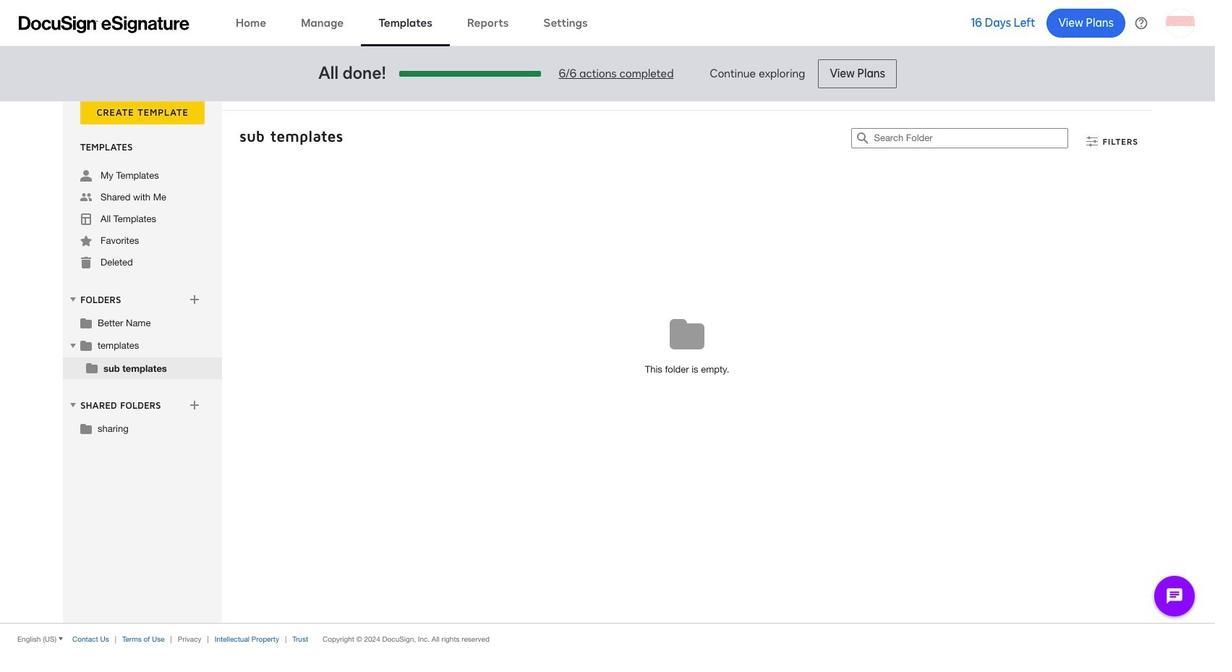 Task type: locate. For each thing, give the bounding box(es) containing it.
shared image
[[80, 192, 92, 203]]

docusign esignature image
[[19, 16, 190, 33]]

2 vertical spatial folder image
[[80, 423, 92, 434]]

1 folder image from the top
[[80, 317, 92, 329]]

user image
[[80, 170, 92, 182]]

folder image
[[80, 317, 92, 329], [80, 339, 92, 351], [80, 423, 92, 434]]

Search Folder text field
[[875, 129, 1069, 148]]

2 folder image from the top
[[80, 339, 92, 351]]

1 vertical spatial folder image
[[80, 339, 92, 351]]

0 vertical spatial folder image
[[80, 317, 92, 329]]

folder image
[[86, 362, 98, 373]]

view folders image
[[67, 294, 79, 305]]



Task type: vqa. For each thing, say whether or not it's contained in the screenshot.
the trash ICON
yes



Task type: describe. For each thing, give the bounding box(es) containing it.
3 folder image from the top
[[80, 423, 92, 434]]

more info region
[[0, 623, 1216, 654]]

trash image
[[80, 257, 92, 269]]

templates image
[[80, 214, 92, 225]]

star filled image
[[80, 235, 92, 247]]

secondary navigation region
[[63, 100, 1157, 623]]

your uploaded profile image image
[[1167, 8, 1196, 37]]

view shared folders image
[[67, 399, 79, 411]]



